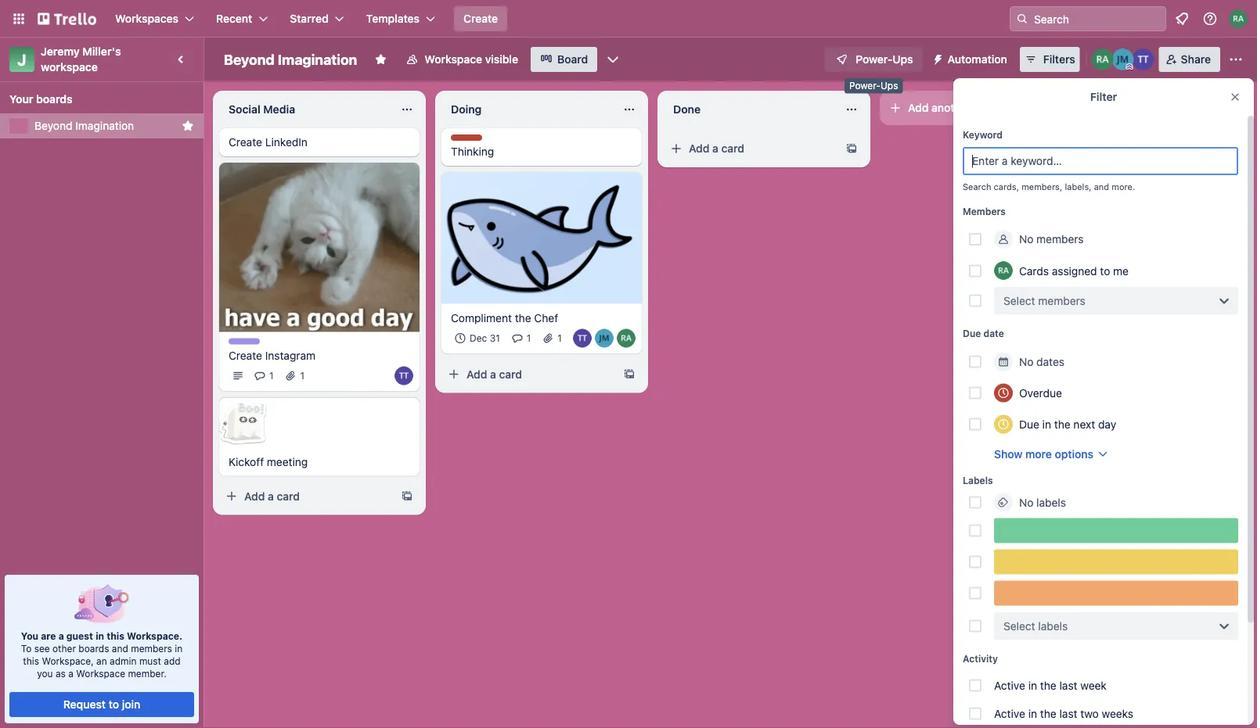 Task type: vqa. For each thing, say whether or not it's contained in the screenshot.
Doing
yes



Task type: describe. For each thing, give the bounding box(es) containing it.
dec
[[470, 333, 487, 344]]

your
[[9, 93, 33, 106]]

create linkedin
[[229, 136, 308, 149]]

members for no members
[[1037, 233, 1084, 246]]

workspace,
[[42, 656, 94, 667]]

guest
[[66, 631, 93, 642]]

day
[[1098, 418, 1117, 431]]

thoughts thinking
[[451, 135, 494, 158]]

create from template… image for doing
[[623, 369, 636, 381]]

no members
[[1019, 233, 1084, 246]]

week
[[1081, 680, 1107, 692]]

kickoff meeting link
[[229, 454, 410, 470]]

add
[[164, 656, 181, 667]]

miller's
[[83, 45, 121, 58]]

overdue
[[1019, 387, 1062, 400]]

last for two
[[1060, 708, 1078, 721]]

show more options
[[994, 448, 1094, 461]]

beyond inside text field
[[224, 51, 275, 68]]

add for done
[[689, 142, 710, 155]]

thoughts
[[451, 135, 494, 146]]

are
[[41, 631, 56, 642]]

automation button
[[926, 47, 1017, 72]]

the for active in the last week
[[1040, 680, 1057, 692]]

thinking
[[451, 145, 494, 158]]

request to join
[[63, 699, 140, 712]]

social
[[229, 103, 261, 116]]

templates
[[366, 12, 420, 25]]

in right guest
[[96, 631, 104, 642]]

create instagram link
[[229, 348, 410, 364]]

power-ups inside tooltip
[[849, 80, 898, 91]]

close popover image
[[1229, 91, 1242, 103]]

ups inside button
[[893, 53, 913, 66]]

last for week
[[1060, 680, 1078, 692]]

member.
[[128, 669, 167, 680]]

select labels
[[1004, 620, 1068, 633]]

this member is an admin of this board. image
[[1126, 63, 1133, 70]]

you are a guest in this workspace. to see other boards and members in this workspace, an admin must add you as a workspace member.
[[21, 631, 183, 680]]

labels,
[[1065, 182, 1092, 192]]

due for due date
[[963, 328, 981, 339]]

no for no members
[[1019, 233, 1034, 246]]

filters button
[[1020, 47, 1080, 72]]

the for due in the next day
[[1054, 418, 1071, 431]]

Social Media text field
[[219, 97, 391, 122]]

date
[[984, 328, 1004, 339]]

done
[[673, 103, 701, 116]]

create for create linkedin
[[229, 136, 262, 149]]

add inside button
[[908, 101, 929, 114]]

active in the last week
[[994, 680, 1107, 692]]

request to join button
[[10, 693, 194, 718]]

labels for select labels
[[1038, 620, 1068, 633]]

keyword
[[963, 129, 1003, 140]]

active for active in the last week
[[994, 680, 1026, 692]]

your boards
[[9, 93, 73, 106]]

starred button
[[281, 6, 354, 31]]

members
[[963, 206, 1006, 217]]

0 notifications image
[[1173, 9, 1192, 28]]

a right 'as'
[[68, 669, 74, 680]]

jeremy
[[41, 45, 80, 58]]

in for active in the last two weeks
[[1029, 708, 1037, 721]]

power- inside button
[[856, 53, 893, 66]]

a for social media
[[268, 490, 274, 503]]

me
[[1113, 264, 1129, 277]]

in up add
[[175, 644, 183, 655]]

j
[[17, 50, 26, 69]]

select members
[[1004, 294, 1086, 307]]

1 down compliment the chef link on the top of the page
[[527, 333, 531, 344]]

search image
[[1016, 13, 1029, 25]]

create button
[[454, 6, 507, 31]]

0 vertical spatial to
[[1100, 264, 1110, 277]]

create for create
[[464, 12, 498, 25]]

members for select members
[[1038, 294, 1086, 307]]

automation
[[948, 53, 1007, 66]]

card for done
[[721, 142, 745, 155]]

1 down instagram
[[300, 371, 305, 382]]

power-ups button
[[825, 47, 923, 72]]

to
[[21, 644, 32, 655]]

show more options button
[[994, 447, 1109, 462]]

no labels
[[1019, 496, 1066, 509]]

board
[[557, 53, 588, 66]]

options
[[1055, 448, 1094, 461]]

next
[[1074, 418, 1095, 431]]

the for active in the last two weeks
[[1040, 708, 1057, 721]]

must
[[139, 656, 161, 667]]

in for due in the next day
[[1043, 418, 1051, 431]]

add another list button
[[880, 91, 1093, 125]]

card for social media
[[277, 490, 300, 503]]

join
[[122, 699, 140, 712]]

jeremy miller's workspace
[[41, 45, 124, 74]]

other
[[52, 644, 76, 655]]

dates
[[1037, 355, 1065, 368]]

dec 31
[[470, 333, 500, 344]]

select for select members
[[1004, 294, 1035, 307]]

cards assigned to me
[[1019, 264, 1129, 277]]

a for doing
[[490, 368, 496, 381]]

compliment the chef
[[451, 312, 558, 325]]

star or unstar board image
[[375, 53, 387, 66]]

admin
[[110, 656, 137, 667]]

open information menu image
[[1203, 11, 1218, 27]]

0 horizontal spatial ruby anderson (rubyanderson7) image
[[994, 261, 1013, 280]]

see
[[34, 644, 50, 655]]

imagination inside text field
[[278, 51, 357, 68]]

two
[[1081, 708, 1099, 721]]

pete ghost image
[[218, 398, 268, 448]]

ups inside tooltip
[[881, 80, 898, 91]]

card for doing
[[499, 368, 522, 381]]

weeks
[[1102, 708, 1134, 721]]

members,
[[1022, 182, 1063, 192]]

no for no dates
[[1019, 355, 1034, 368]]

Doing text field
[[442, 97, 614, 122]]

assigned
[[1052, 264, 1097, 277]]

0 vertical spatial boards
[[36, 93, 73, 106]]

you
[[21, 631, 38, 642]]

instagram
[[265, 349, 316, 362]]

sm image
[[926, 47, 948, 69]]

social media
[[229, 103, 295, 116]]

power-ups tooltip
[[845, 78, 903, 94]]

0 horizontal spatial this
[[23, 656, 39, 667]]

workspace.
[[127, 631, 183, 642]]

visible
[[485, 53, 518, 66]]

Enter a keyword… text field
[[963, 147, 1239, 175]]

in for active in the last week
[[1029, 680, 1037, 692]]

1 down chef
[[558, 333, 562, 344]]

color: purple, title: none image
[[229, 339, 260, 345]]

workspace visible button
[[396, 47, 528, 72]]

compliment the chef link
[[451, 311, 633, 326]]

due date
[[963, 328, 1004, 339]]



Task type: locate. For each thing, give the bounding box(es) containing it.
create up workspace visible
[[464, 12, 498, 25]]

beyond imagination down starred
[[224, 51, 357, 68]]

and up admin
[[112, 644, 128, 655]]

0 horizontal spatial add a card
[[244, 490, 300, 503]]

workspace inside you are a guest in this workspace. to see other boards and members in this workspace, an admin must add you as a workspace member.
[[76, 669, 125, 680]]

1 vertical spatial beyond
[[34, 119, 72, 132]]

add a card for doing
[[467, 368, 522, 381]]

31
[[490, 333, 500, 344]]

2 horizontal spatial add a card
[[689, 142, 745, 155]]

members up cards assigned to me at the top right of the page
[[1037, 233, 1084, 246]]

card down the meeting
[[277, 490, 300, 503]]

2 last from the top
[[1060, 708, 1078, 721]]

1 horizontal spatial workspace
[[425, 53, 482, 66]]

card
[[721, 142, 745, 155], [499, 368, 522, 381], [277, 490, 300, 503]]

0 vertical spatial ruby anderson (rubyanderson7) image
[[1092, 49, 1114, 70]]

add a card button for done
[[664, 136, 839, 161]]

add
[[908, 101, 929, 114], [689, 142, 710, 155], [467, 368, 487, 381], [244, 490, 265, 503]]

workspace
[[41, 61, 98, 74]]

1 vertical spatial ups
[[881, 80, 898, 91]]

0 horizontal spatial beyond
[[34, 119, 72, 132]]

1 horizontal spatial this
[[107, 631, 124, 642]]

create linkedin link
[[229, 135, 410, 150]]

0 vertical spatial create
[[464, 12, 498, 25]]

1 horizontal spatial card
[[499, 368, 522, 381]]

ruby anderson (rubyanderson7) image right open information menu icon on the top right of page
[[1229, 9, 1248, 28]]

0 vertical spatial imagination
[[278, 51, 357, 68]]

add a card button for social media
[[219, 484, 395, 509]]

beyond imagination inside text field
[[224, 51, 357, 68]]

add for doing
[[467, 368, 487, 381]]

0 vertical spatial labels
[[1037, 496, 1066, 509]]

power-ups down power-ups button
[[849, 80, 898, 91]]

1 vertical spatial add a card button
[[442, 362, 617, 387]]

doing
[[451, 103, 482, 116]]

workspace
[[425, 53, 482, 66], [76, 669, 125, 680]]

beyond down recent popup button
[[224, 51, 275, 68]]

1 horizontal spatial ruby anderson (rubyanderson7) image
[[1092, 49, 1114, 70]]

0 vertical spatial this
[[107, 631, 124, 642]]

labels up active in the last week
[[1038, 620, 1068, 633]]

1 horizontal spatial due
[[1019, 418, 1040, 431]]

beyond
[[224, 51, 275, 68], [34, 119, 72, 132]]

share button
[[1159, 47, 1221, 72]]

workspace down an
[[76, 669, 125, 680]]

members up must
[[131, 644, 172, 655]]

share
[[1181, 53, 1211, 66]]

select
[[1004, 294, 1035, 307], [1004, 620, 1035, 633]]

add down the kickoff
[[244, 490, 265, 503]]

0 vertical spatial power-ups
[[856, 53, 913, 66]]

add for social media
[[244, 490, 265, 503]]

0 horizontal spatial terry turtle (terryturtle) image
[[395, 367, 413, 386]]

0 horizontal spatial to
[[109, 699, 119, 712]]

1 down create instagram
[[269, 371, 274, 382]]

your boards with 1 items element
[[9, 90, 186, 109]]

color: green, title: none element
[[994, 519, 1239, 544]]

another
[[932, 101, 972, 114]]

add down the dec 31 option
[[467, 368, 487, 381]]

1 horizontal spatial terry turtle (terryturtle) image
[[573, 329, 592, 348]]

2 active from the top
[[994, 708, 1026, 721]]

no
[[1019, 233, 1034, 246], [1019, 355, 1034, 368], [1019, 496, 1034, 509]]

add a card button down 31
[[442, 362, 617, 387]]

starred
[[290, 12, 329, 25]]

1 vertical spatial this
[[23, 656, 39, 667]]

2 vertical spatial terry turtle (terryturtle) image
[[395, 367, 413, 386]]

a right are
[[58, 631, 64, 642]]

ups left sm icon
[[893, 53, 913, 66]]

ups down power-ups button
[[881, 80, 898, 91]]

1 vertical spatial ruby anderson (rubyanderson7) image
[[617, 329, 636, 348]]

2 select from the top
[[1004, 620, 1035, 633]]

templates button
[[357, 6, 445, 31]]

beyond down your boards
[[34, 119, 72, 132]]

add a card down kickoff meeting
[[244, 490, 300, 503]]

create down color: purple, title: none image
[[229, 349, 262, 362]]

1 vertical spatial beyond imagination
[[34, 119, 134, 132]]

boards up an
[[79, 644, 109, 655]]

jeremy miller (jeremymiller198) image
[[1112, 49, 1134, 70]]

0 vertical spatial create from template… image
[[846, 142, 858, 155]]

members down cards assigned to me at the top right of the page
[[1038, 294, 1086, 307]]

power- down power-ups button
[[849, 80, 881, 91]]

0 vertical spatial select
[[1004, 294, 1035, 307]]

create from template… image
[[401, 490, 413, 503]]

labels
[[1037, 496, 1066, 509], [1038, 620, 1068, 633]]

workspaces
[[115, 12, 179, 25]]

1 vertical spatial labels
[[1038, 620, 1068, 633]]

ruby anderson (rubyanderson7) image
[[1229, 9, 1248, 28], [994, 261, 1013, 280]]

ruby anderson (rubyanderson7) image
[[1092, 49, 1114, 70], [617, 329, 636, 348]]

0 vertical spatial add a card button
[[664, 136, 839, 161]]

no left dates
[[1019, 355, 1034, 368]]

create inside button
[[464, 12, 498, 25]]

0 horizontal spatial create from template… image
[[623, 369, 636, 381]]

active for active in the last two weeks
[[994, 708, 1026, 721]]

1 vertical spatial workspace
[[76, 669, 125, 680]]

0 vertical spatial last
[[1060, 680, 1078, 692]]

due in the next day
[[1019, 418, 1117, 431]]

imagination down starred 'popup button'
[[278, 51, 357, 68]]

power-ups inside button
[[856, 53, 913, 66]]

1 vertical spatial power-ups
[[849, 80, 898, 91]]

to left join
[[109, 699, 119, 712]]

0 vertical spatial beyond
[[224, 51, 275, 68]]

1 last from the top
[[1060, 680, 1078, 692]]

1 vertical spatial ruby anderson (rubyanderson7) image
[[994, 261, 1013, 280]]

workspace navigation collapse icon image
[[171, 49, 193, 70]]

0 vertical spatial due
[[963, 328, 981, 339]]

create down the social
[[229, 136, 262, 149]]

a down done text field
[[713, 142, 719, 155]]

this up admin
[[107, 631, 124, 642]]

a down kickoff meeting
[[268, 490, 274, 503]]

to left me
[[1100, 264, 1110, 277]]

0 vertical spatial no
[[1019, 233, 1034, 246]]

Dec 31 checkbox
[[451, 329, 505, 348]]

show
[[994, 448, 1023, 461]]

terry turtle (terryturtle) image
[[1133, 49, 1155, 70], [573, 329, 592, 348], [395, 367, 413, 386]]

select down the cards
[[1004, 294, 1035, 307]]

as
[[56, 669, 66, 680]]

beyond imagination down your boards with 1 items element
[[34, 119, 134, 132]]

1
[[527, 333, 531, 344], [558, 333, 562, 344], [269, 371, 274, 382], [300, 371, 305, 382]]

power-ups up power-ups tooltip
[[856, 53, 913, 66]]

0 horizontal spatial card
[[277, 490, 300, 503]]

2 vertical spatial add a card button
[[219, 484, 395, 509]]

ruby anderson (rubyanderson7) image left the cards
[[994, 261, 1013, 280]]

imagination
[[278, 51, 357, 68], [75, 119, 134, 132]]

card down 31
[[499, 368, 522, 381]]

1 vertical spatial imagination
[[75, 119, 134, 132]]

imagination down your boards with 1 items element
[[75, 119, 134, 132]]

color: yellow, title: none element
[[994, 550, 1239, 575]]

show menu image
[[1228, 52, 1244, 67]]

primary element
[[0, 0, 1257, 38]]

workspace visible
[[425, 53, 518, 66]]

0 horizontal spatial and
[[112, 644, 128, 655]]

Board name text field
[[216, 47, 365, 72]]

and left more.
[[1094, 182, 1109, 192]]

boards inside you are a guest in this workspace. to see other boards and members in this workspace, an admin must add you as a workspace member.
[[79, 644, 109, 655]]

workspaces button
[[106, 6, 204, 31]]

this down to
[[23, 656, 39, 667]]

boards right your
[[36, 93, 73, 106]]

0 vertical spatial and
[[1094, 182, 1109, 192]]

a down 31
[[490, 368, 496, 381]]

0 vertical spatial ups
[[893, 53, 913, 66]]

1 horizontal spatial to
[[1100, 264, 1110, 277]]

starred icon image
[[182, 120, 194, 132]]

1 horizontal spatial add a card button
[[442, 362, 617, 387]]

1 vertical spatial card
[[499, 368, 522, 381]]

more.
[[1112, 182, 1135, 192]]

0 vertical spatial add a card
[[689, 142, 745, 155]]

recent
[[216, 12, 252, 25]]

0 vertical spatial card
[[721, 142, 745, 155]]

1 vertical spatial and
[[112, 644, 128, 655]]

ruby anderson (rubyanderson7) image left this member is an admin of this board. icon
[[1092, 49, 1114, 70]]

add left another
[[908, 101, 929, 114]]

members inside you are a guest in this workspace. to see other boards and members in this workspace, an admin must add you as a workspace member.
[[131, 644, 172, 655]]

no down more
[[1019, 496, 1034, 509]]

1 vertical spatial power-
[[849, 80, 881, 91]]

0 vertical spatial workspace
[[425, 53, 482, 66]]

the left chef
[[515, 312, 531, 325]]

2 no from the top
[[1019, 355, 1034, 368]]

cards
[[1019, 264, 1049, 277]]

1 vertical spatial boards
[[79, 644, 109, 655]]

2 vertical spatial card
[[277, 490, 300, 503]]

select for select labels
[[1004, 620, 1035, 633]]

1 vertical spatial select
[[1004, 620, 1035, 633]]

board link
[[531, 47, 598, 72]]

activity
[[963, 654, 998, 665]]

1 vertical spatial to
[[109, 699, 119, 712]]

add another list
[[908, 101, 990, 114]]

add a card button for doing
[[442, 362, 617, 387]]

list
[[975, 101, 990, 114]]

add a card for done
[[689, 142, 745, 155]]

compliment
[[451, 312, 512, 325]]

0 horizontal spatial add a card button
[[219, 484, 395, 509]]

2 vertical spatial add a card
[[244, 490, 300, 503]]

no up the cards
[[1019, 233, 1034, 246]]

thinking link
[[451, 144, 633, 160]]

1 vertical spatial create from template… image
[[623, 369, 636, 381]]

request
[[63, 699, 106, 712]]

labels
[[963, 476, 993, 487]]

this
[[107, 631, 124, 642], [23, 656, 39, 667]]

kickoff meeting
[[229, 456, 308, 469]]

add a card down 31
[[467, 368, 522, 381]]

labels down show more options button
[[1037, 496, 1066, 509]]

power- inside tooltip
[[849, 80, 881, 91]]

1 horizontal spatial beyond
[[224, 51, 275, 68]]

in up show more options
[[1043, 418, 1051, 431]]

1 horizontal spatial imagination
[[278, 51, 357, 68]]

0 vertical spatial active
[[994, 680, 1026, 692]]

search
[[963, 182, 991, 192]]

0 vertical spatial terry turtle (terryturtle) image
[[1133, 49, 1155, 70]]

in down active in the last week
[[1029, 708, 1037, 721]]

0 horizontal spatial ruby anderson (rubyanderson7) image
[[617, 329, 636, 348]]

0 horizontal spatial beyond imagination
[[34, 119, 134, 132]]

1 vertical spatial members
[[1038, 294, 1086, 307]]

due
[[963, 328, 981, 339], [1019, 418, 1040, 431]]

card down done text field
[[721, 142, 745, 155]]

2 horizontal spatial add a card button
[[664, 136, 839, 161]]

0 horizontal spatial due
[[963, 328, 981, 339]]

back to home image
[[38, 6, 96, 31]]

last left two
[[1060, 708, 1078, 721]]

the down active in the last week
[[1040, 708, 1057, 721]]

recent button
[[207, 6, 277, 31]]

kickoff
[[229, 456, 264, 469]]

2 vertical spatial members
[[131, 644, 172, 655]]

select up active in the last week
[[1004, 620, 1035, 633]]

add a card button down done text field
[[664, 136, 839, 161]]

create from template… image for done
[[846, 142, 858, 155]]

1 select from the top
[[1004, 294, 1035, 307]]

2 horizontal spatial terry turtle (terryturtle) image
[[1133, 49, 1155, 70]]

1 vertical spatial no
[[1019, 355, 1034, 368]]

0 horizontal spatial workspace
[[76, 669, 125, 680]]

1 vertical spatial terry turtle (terryturtle) image
[[573, 329, 592, 348]]

workspace inside button
[[425, 53, 482, 66]]

add a card down done
[[689, 142, 745, 155]]

0 horizontal spatial boards
[[36, 93, 73, 106]]

1 vertical spatial add a card
[[467, 368, 522, 381]]

add down done
[[689, 142, 710, 155]]

add a card
[[689, 142, 745, 155], [467, 368, 522, 381], [244, 490, 300, 503]]

in up the active in the last two weeks
[[1029, 680, 1037, 692]]

labels for no labels
[[1037, 496, 1066, 509]]

filters
[[1043, 53, 1075, 66]]

1 horizontal spatial ruby anderson (rubyanderson7) image
[[1229, 9, 1248, 28]]

media
[[263, 103, 295, 116]]

chef
[[534, 312, 558, 325]]

active down "activity"
[[994, 680, 1026, 692]]

customize views image
[[605, 52, 621, 67]]

1 horizontal spatial add a card
[[467, 368, 522, 381]]

1 no from the top
[[1019, 233, 1034, 246]]

cards,
[[994, 182, 1019, 192]]

1 vertical spatial create
[[229, 136, 262, 149]]

meeting
[[267, 456, 308, 469]]

search cards, members, labels, and more.
[[963, 182, 1135, 192]]

2 vertical spatial no
[[1019, 496, 1034, 509]]

1 vertical spatial active
[[994, 708, 1026, 721]]

more
[[1026, 448, 1052, 461]]

3 no from the top
[[1019, 496, 1034, 509]]

add a card button
[[664, 136, 839, 161], [442, 362, 617, 387], [219, 484, 395, 509]]

0 vertical spatial beyond imagination
[[224, 51, 357, 68]]

due up more
[[1019, 418, 1040, 431]]

add a card button down the kickoff meeting link
[[219, 484, 395, 509]]

no for no labels
[[1019, 496, 1034, 509]]

and inside you are a guest in this workspace. to see other boards and members in this workspace, an admin must add you as a workspace member.
[[112, 644, 128, 655]]

no dates
[[1019, 355, 1065, 368]]

2 horizontal spatial card
[[721, 142, 745, 155]]

to
[[1100, 264, 1110, 277], [109, 699, 119, 712]]

create for create instagram
[[229, 349, 262, 362]]

power- up power-ups tooltip
[[856, 53, 893, 66]]

to inside request to join button
[[109, 699, 119, 712]]

create from template… image
[[846, 142, 858, 155], [623, 369, 636, 381]]

last left week
[[1060, 680, 1078, 692]]

1 vertical spatial due
[[1019, 418, 1040, 431]]

an
[[96, 656, 107, 667]]

Search field
[[1029, 7, 1166, 31]]

color: bold red, title: "thoughts" element
[[451, 135, 494, 146]]

0 vertical spatial power-
[[856, 53, 893, 66]]

color: orange, title: none element
[[994, 581, 1239, 606]]

1 horizontal spatial and
[[1094, 182, 1109, 192]]

the left next
[[1054, 418, 1071, 431]]

jeremy miller (jeremymiller198) image
[[595, 329, 614, 348]]

linkedin
[[265, 136, 308, 149]]

0 vertical spatial members
[[1037, 233, 1084, 246]]

1 horizontal spatial create from template… image
[[846, 142, 858, 155]]

1 horizontal spatial boards
[[79, 644, 109, 655]]

active
[[994, 680, 1026, 692], [994, 708, 1026, 721]]

0 vertical spatial ruby anderson (rubyanderson7) image
[[1229, 9, 1248, 28]]

due for due in the next day
[[1019, 418, 1040, 431]]

1 horizontal spatial beyond imagination
[[224, 51, 357, 68]]

1 active from the top
[[994, 680, 1026, 692]]

0 horizontal spatial imagination
[[75, 119, 134, 132]]

add a card for social media
[[244, 490, 300, 503]]

power-
[[856, 53, 893, 66], [849, 80, 881, 91]]

due left date
[[963, 328, 981, 339]]

active down active in the last week
[[994, 708, 1026, 721]]

1 vertical spatial last
[[1060, 708, 1078, 721]]

a for done
[[713, 142, 719, 155]]

the up the active in the last two weeks
[[1040, 680, 1057, 692]]

active in the last two weeks
[[994, 708, 1134, 721]]

ruby anderson (rubyanderson7) image right jeremy miller (jeremymiller198) icon
[[617, 329, 636, 348]]

2 vertical spatial create
[[229, 349, 262, 362]]

workspace left visible
[[425, 53, 482, 66]]

Done text field
[[664, 97, 836, 122]]



